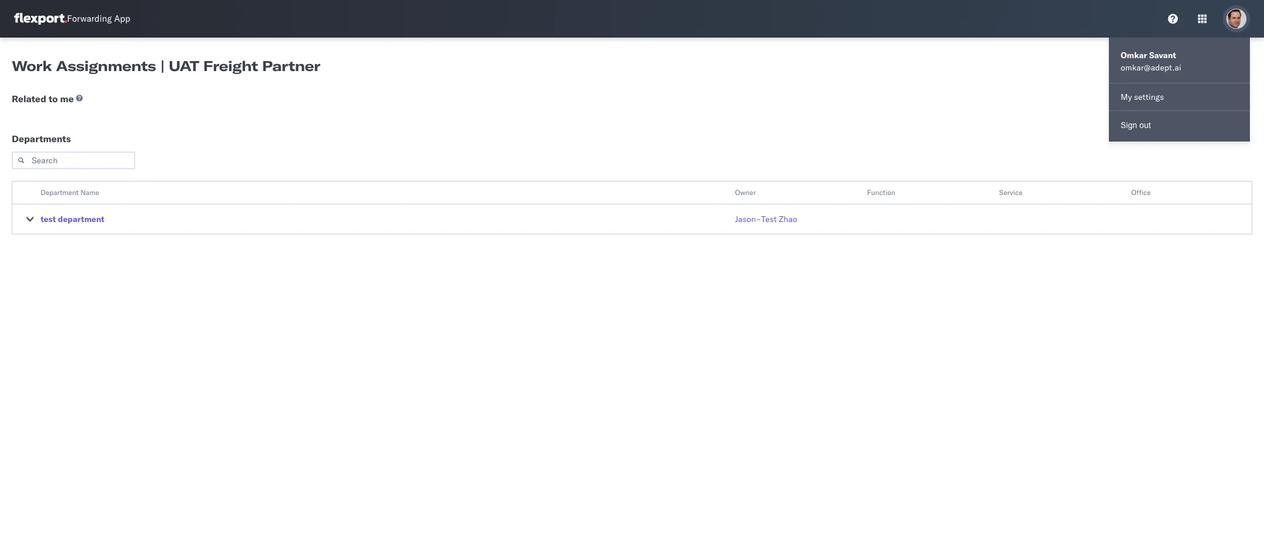Task type: vqa. For each thing, say whether or not it's contained in the screenshot.
My
yes



Task type: describe. For each thing, give the bounding box(es) containing it.
settings
[[1135, 92, 1165, 102]]

sign out button
[[1110, 114, 1251, 137]]

test department link
[[41, 213, 104, 225]]

function
[[868, 188, 896, 197]]

work assignments | uat freight partner
[[12, 57, 320, 75]]

name
[[81, 188, 99, 197]]

jason-test zhao link
[[735, 213, 798, 225]]

department
[[58, 214, 104, 225]]

sign
[[1121, 121, 1138, 130]]

office
[[1132, 188, 1152, 197]]

departments
[[12, 133, 71, 145]]

app
[[114, 13, 130, 24]]

test
[[41, 214, 56, 225]]

owner
[[735, 188, 756, 197]]

me
[[60, 93, 74, 105]]

out
[[1140, 121, 1152, 130]]

forwarding
[[67, 13, 112, 24]]

jason-
[[735, 214, 762, 225]]



Task type: locate. For each thing, give the bounding box(es) containing it.
test department
[[41, 214, 104, 225]]

work
[[12, 57, 52, 75]]

flexport. image
[[14, 13, 67, 25]]

zhao
[[779, 214, 798, 225]]

to
[[49, 93, 58, 105]]

jason-test zhao
[[735, 214, 798, 225]]

assignments
[[56, 57, 156, 75]]

my
[[1121, 92, 1133, 102]]

my settings link
[[1110, 86, 1251, 108]]

related to me
[[12, 93, 74, 105]]

omkar savant omkar@adept.ai
[[1121, 50, 1182, 73]]

Search text field
[[12, 152, 135, 169]]

|
[[160, 57, 165, 75]]

savant
[[1150, 50, 1177, 61]]

omkar@adept.ai
[[1121, 62, 1182, 73]]

forwarding app link
[[14, 13, 130, 25]]

my settings
[[1121, 92, 1165, 102]]

department name
[[41, 188, 99, 197]]

forwarding app
[[67, 13, 130, 24]]

sign out
[[1121, 121, 1152, 130]]

partner
[[262, 57, 320, 75]]

test
[[762, 214, 777, 225]]

related
[[12, 93, 46, 105]]

uat
[[169, 57, 199, 75]]

omkar
[[1121, 50, 1148, 61]]

freight
[[203, 57, 258, 75]]

department
[[41, 188, 79, 197]]

service
[[1000, 188, 1023, 197]]



